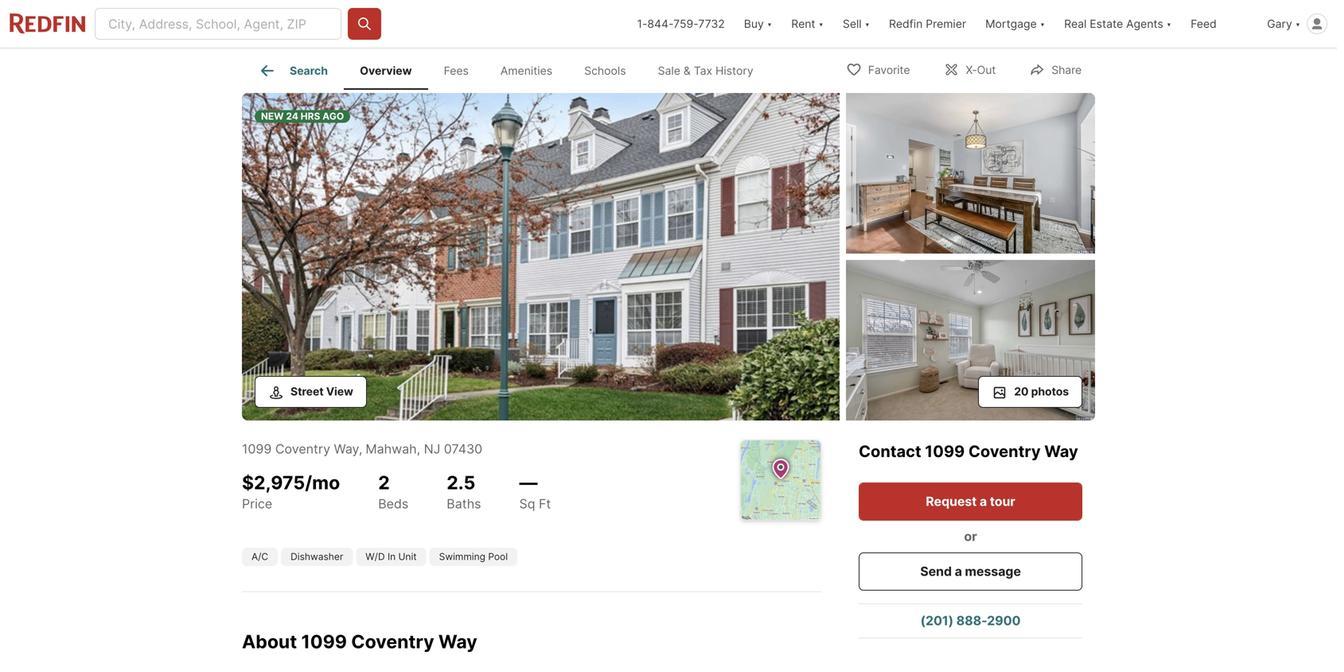 Task type: vqa. For each thing, say whether or not it's contained in the screenshot.
Agent to the top
no



Task type: describe. For each thing, give the bounding box(es) containing it.
a for request
[[980, 494, 987, 510]]

buy
[[744, 17, 764, 31]]

▾ for rent ▾
[[819, 17, 824, 31]]

844-
[[648, 17, 674, 31]]

request
[[926, 494, 977, 510]]

agents
[[1127, 17, 1164, 31]]

search link
[[258, 61, 328, 80]]

1-
[[637, 17, 648, 31]]

way for about 1099 coventry way
[[439, 631, 477, 654]]

redfin premier
[[889, 17, 967, 31]]

view
[[326, 385, 353, 399]]

1-844-759-7732 link
[[637, 17, 725, 31]]

sale
[[658, 64, 681, 77]]

real
[[1064, 17, 1087, 31]]

send
[[920, 564, 952, 580]]

rent ▾
[[791, 17, 824, 31]]

buy ▾
[[744, 17, 772, 31]]

$2,975
[[242, 472, 305, 494]]

way for contact 1099 coventry way
[[1045, 442, 1078, 462]]

submit search image
[[357, 16, 373, 32]]

estate
[[1090, 17, 1123, 31]]

swimming
[[439, 552, 486, 563]]

20 photos
[[1014, 385, 1069, 399]]

beds
[[378, 497, 409, 512]]

message
[[965, 564, 1021, 580]]

(201)
[[921, 614, 954, 629]]

redfin
[[889, 17, 923, 31]]

a for send
[[955, 564, 962, 580]]

swimming pool
[[439, 552, 508, 563]]

1-844-759-7732
[[637, 17, 725, 31]]

map entry image
[[741, 441, 821, 521]]

&
[[684, 64, 691, 77]]

photos
[[1031, 385, 1069, 399]]

street
[[291, 385, 324, 399]]

759-
[[674, 17, 698, 31]]

x-out button
[[930, 53, 1010, 86]]

(201) 888-2900
[[921, 614, 1021, 629]]

contact
[[859, 442, 922, 462]]

real estate agents ▾
[[1064, 17, 1172, 31]]

new 24 hrs ago link
[[242, 93, 840, 424]]

sell ▾ button
[[843, 0, 870, 48]]

07430
[[444, 442, 483, 457]]

rent ▾ button
[[791, 0, 824, 48]]

2 beds
[[378, 472, 409, 512]]

in
[[388, 552, 396, 563]]

ago
[[323, 111, 344, 122]]

sell ▾
[[843, 17, 870, 31]]

dishwasher
[[291, 552, 343, 563]]

history
[[716, 64, 754, 77]]

buy ▾ button
[[744, 0, 772, 48]]

pool
[[488, 552, 508, 563]]

(201) 888-2900 button
[[859, 605, 1083, 638]]

$2,975 /mo price
[[242, 472, 340, 512]]

about 1099 coventry way
[[242, 631, 477, 654]]

1 , from the left
[[359, 442, 363, 457]]

unit
[[398, 552, 417, 563]]

— sq ft
[[519, 472, 551, 512]]

price
[[242, 497, 272, 512]]

▾ inside dropdown button
[[1167, 17, 1172, 31]]

ft
[[539, 497, 551, 512]]

request a tour button
[[859, 483, 1083, 521]]

2.5 baths
[[447, 472, 481, 512]]

contact 1099 coventry way
[[859, 442, 1078, 462]]

▾ for gary ▾
[[1296, 17, 1301, 31]]

mahwah
[[366, 442, 417, 457]]

real estate agents ▾ link
[[1064, 0, 1172, 48]]

schools tab
[[569, 52, 642, 90]]

x-out
[[966, 63, 996, 77]]

0 horizontal spatial 1099
[[242, 442, 272, 457]]

coventry for about 1099 coventry way
[[351, 631, 434, 654]]

premier
[[926, 17, 967, 31]]

tour
[[990, 494, 1016, 510]]

fees
[[444, 64, 469, 77]]

2900
[[987, 614, 1021, 629]]

overview tab
[[344, 52, 428, 90]]

/mo
[[305, 472, 340, 494]]

1099 for about 1099 coventry way
[[301, 631, 347, 654]]

tab list containing search
[[242, 49, 782, 90]]

send a message button
[[859, 553, 1083, 592]]

rent
[[791, 17, 816, 31]]

feed
[[1191, 17, 1217, 31]]



Task type: locate. For each thing, give the bounding box(es) containing it.
mortgage
[[986, 17, 1037, 31]]

amenities
[[501, 64, 553, 77]]

2.5
[[447, 472, 476, 494]]

1099 for contact 1099 coventry way
[[925, 442, 965, 462]]

about
[[242, 631, 297, 654]]

favorite button
[[833, 53, 924, 86]]

2 horizontal spatial coventry
[[969, 442, 1041, 462]]

0 horizontal spatial coventry
[[275, 442, 330, 457]]

a/c
[[252, 552, 268, 563]]

1099 right about
[[301, 631, 347, 654]]

sell
[[843, 17, 862, 31]]

a
[[980, 494, 987, 510], [955, 564, 962, 580]]

, left mahwah
[[359, 442, 363, 457]]

1099 coventry way , mahwah , nj 07430
[[242, 442, 483, 457]]

schools
[[584, 64, 626, 77]]

mortgage ▾
[[986, 17, 1045, 31]]

or
[[964, 529, 977, 545]]

w/d
[[366, 552, 385, 563]]

▾ right sell
[[865, 17, 870, 31]]

share
[[1052, 63, 1082, 77]]

24
[[286, 111, 298, 122]]

2 horizontal spatial way
[[1045, 442, 1078, 462]]

rent ▾ button
[[782, 0, 833, 48]]

City, Address, School, Agent, ZIP search field
[[95, 8, 342, 40]]

6 ▾ from the left
[[1296, 17, 1301, 31]]

favorite
[[868, 63, 910, 77]]

tax
[[694, 64, 713, 77]]

w/d in unit
[[366, 552, 417, 563]]

overview
[[360, 64, 412, 77]]

0 vertical spatial a
[[980, 494, 987, 510]]

▾ for mortgage ▾
[[1040, 17, 1045, 31]]

hrs
[[301, 111, 320, 122]]

nj
[[424, 442, 440, 457]]

4 ▾ from the left
[[1040, 17, 1045, 31]]

▾ for sell ▾
[[865, 17, 870, 31]]

gary ▾
[[1267, 17, 1301, 31]]

1099
[[242, 442, 272, 457], [925, 442, 965, 462], [301, 631, 347, 654]]

1 horizontal spatial 1099
[[301, 631, 347, 654]]

1 ▾ from the left
[[767, 17, 772, 31]]

tab list
[[242, 49, 782, 90]]

sell ▾ button
[[833, 0, 880, 48]]

a inside send a message button
[[955, 564, 962, 580]]

fees tab
[[428, 52, 485, 90]]

gary
[[1267, 17, 1293, 31]]

20 photos button
[[979, 377, 1083, 408]]

2 ▾ from the left
[[819, 17, 824, 31]]

1099 up request
[[925, 442, 965, 462]]

1099 up $2,975
[[242, 442, 272, 457]]

redfin premier button
[[880, 0, 976, 48]]

mortgage ▾ button
[[986, 0, 1045, 48]]

▾ right agents
[[1167, 17, 1172, 31]]

new
[[261, 111, 284, 122]]

feed button
[[1181, 0, 1258, 48]]

5 ▾ from the left
[[1167, 17, 1172, 31]]

buy ▾ button
[[735, 0, 782, 48]]

2 horizontal spatial 1099
[[925, 442, 965, 462]]

,
[[359, 442, 363, 457], [417, 442, 420, 457]]

street view button
[[255, 377, 367, 408]]

▾ right buy
[[767, 17, 772, 31]]

coventry for contact 1099 coventry way
[[969, 442, 1041, 462]]

image image
[[242, 93, 840, 421], [846, 93, 1095, 254], [846, 260, 1095, 421]]

0 horizontal spatial way
[[334, 442, 359, 457]]

(201) 888-2900 link
[[859, 605, 1083, 638]]

out
[[977, 63, 996, 77]]

888-
[[957, 614, 987, 629]]

a inside request a tour button
[[980, 494, 987, 510]]

baths
[[447, 497, 481, 512]]

request a tour
[[926, 494, 1016, 510]]

1 horizontal spatial ,
[[417, 442, 420, 457]]

1 vertical spatial a
[[955, 564, 962, 580]]

1 horizontal spatial coventry
[[351, 631, 434, 654]]

share button
[[1016, 53, 1095, 86]]

sale & tax history tab
[[642, 52, 770, 90]]

real estate agents ▾ button
[[1055, 0, 1181, 48]]

new 24 hrs ago
[[261, 111, 344, 122]]

0 horizontal spatial ,
[[359, 442, 363, 457]]

1 horizontal spatial a
[[980, 494, 987, 510]]

7732
[[698, 17, 725, 31]]

2 , from the left
[[417, 442, 420, 457]]

3 ▾ from the left
[[865, 17, 870, 31]]

0 horizontal spatial a
[[955, 564, 962, 580]]

—
[[519, 472, 538, 494]]

street view
[[291, 385, 353, 399]]

search
[[290, 64, 328, 77]]

a right send
[[955, 564, 962, 580]]

sale & tax history
[[658, 64, 754, 77]]

▾ right gary on the right of the page
[[1296, 17, 1301, 31]]

amenities tab
[[485, 52, 569, 90]]

20
[[1014, 385, 1029, 399]]

sq
[[519, 497, 535, 512]]

x-
[[966, 63, 977, 77]]

way
[[334, 442, 359, 457], [1045, 442, 1078, 462], [439, 631, 477, 654]]

▾ right 'rent'
[[819, 17, 824, 31]]

2
[[378, 472, 390, 494]]

mortgage ▾ button
[[976, 0, 1055, 48]]

▾ right mortgage
[[1040, 17, 1045, 31]]

1 horizontal spatial way
[[439, 631, 477, 654]]

coventry
[[275, 442, 330, 457], [969, 442, 1041, 462], [351, 631, 434, 654]]

▾ for buy ▾
[[767, 17, 772, 31]]

, left the nj
[[417, 442, 420, 457]]

a left 'tour'
[[980, 494, 987, 510]]



